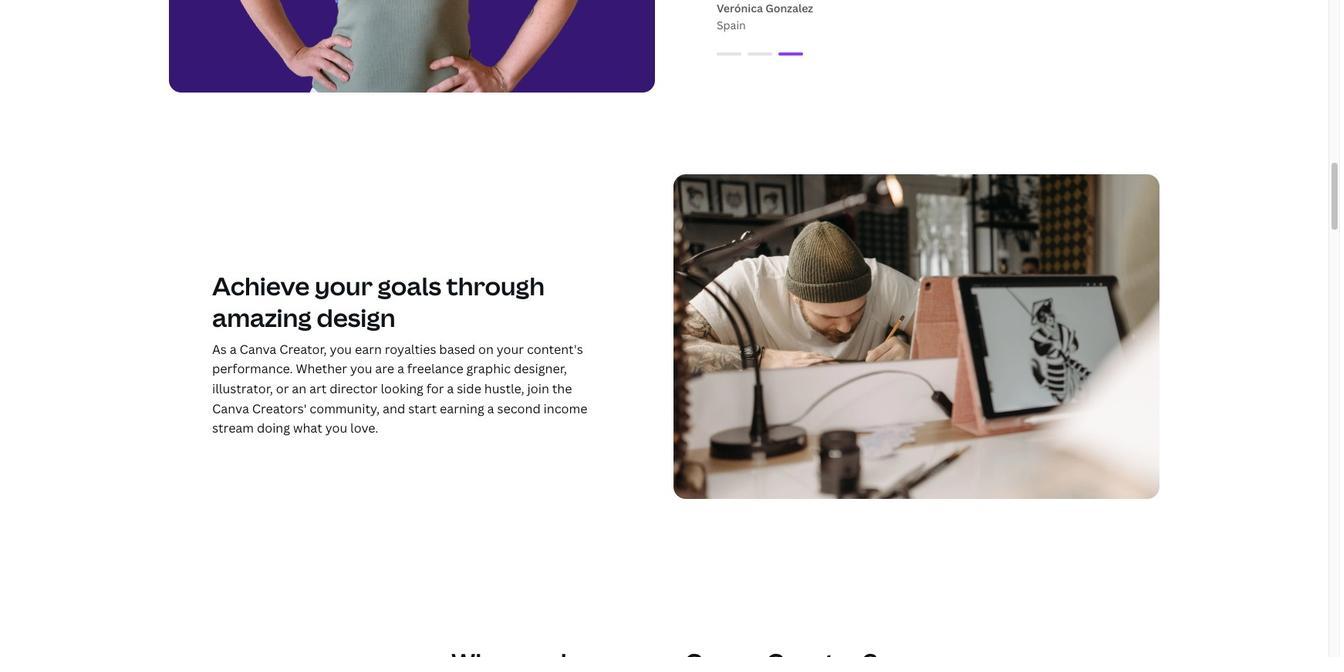 Task type: describe. For each thing, give the bounding box(es) containing it.
join
[[528, 381, 549, 398]]

director
[[330, 381, 378, 398]]

what
[[293, 420, 322, 437]]

love.
[[350, 420, 379, 437]]

achieve your goals through amazing design as a canva creator, you earn royalties based on your content's performance. whether you are a freelance graphic designer, illustrator, or an art director looking for a side hustle, join the canva creators' community, and start earning a second income stream doing what you love.
[[212, 269, 588, 437]]

tanya leclair image
[[717, 53, 742, 56]]

are
[[375, 361, 395, 378]]

kubilay tutar image
[[748, 53, 773, 56]]

and
[[383, 400, 405, 417]]

design
[[317, 301, 396, 334]]

0 vertical spatial canva
[[240, 341, 277, 358]]

as
[[212, 341, 227, 358]]

creators'
[[252, 400, 307, 417]]

1 vertical spatial canva
[[212, 400, 249, 417]]

1 vertical spatial you
[[350, 361, 372, 378]]

side
[[457, 381, 482, 398]]

designer,
[[514, 361, 567, 378]]

creator,
[[280, 341, 327, 358]]

on
[[479, 341, 494, 358]]

content's
[[527, 341, 583, 358]]

illustrator,
[[212, 381, 273, 398]]

goals
[[378, 269, 442, 302]]

income
[[544, 400, 588, 417]]

through
[[447, 269, 545, 302]]

earning
[[440, 400, 485, 417]]

art
[[310, 381, 327, 398]]

gonzalez
[[766, 1, 813, 16]]



Task type: vqa. For each thing, say whether or not it's contained in the screenshot.
Gonzalez on the right of page
yes



Task type: locate. For each thing, give the bounding box(es) containing it.
freelance
[[407, 361, 464, 378]]

hustle,
[[485, 381, 525, 398]]

canva up the stream
[[212, 400, 249, 417]]

stream
[[212, 420, 254, 437]]

you down earn
[[350, 361, 372, 378]]

your
[[315, 269, 373, 302], [497, 341, 524, 358]]

start
[[408, 400, 437, 417]]

royalties
[[385, 341, 436, 358]]

a
[[230, 341, 237, 358], [397, 361, 404, 378], [447, 381, 454, 398], [488, 400, 494, 417]]

you down community,
[[325, 420, 348, 437]]

spain
[[717, 18, 746, 33]]

you left earn
[[330, 341, 352, 358]]

community,
[[310, 400, 380, 417]]

or
[[276, 381, 289, 398]]

second
[[497, 400, 541, 417]]

2 vertical spatial you
[[325, 420, 348, 437]]

graphic
[[467, 361, 511, 378]]

select a quotation tab list
[[674, 45, 1160, 63]]

for
[[427, 381, 444, 398]]

amazing
[[212, 301, 312, 334]]

0 horizontal spatial your
[[315, 269, 373, 302]]

based
[[439, 341, 476, 358]]

canva up 'performance.'
[[240, 341, 277, 358]]

you
[[330, 341, 352, 358], [350, 361, 372, 378], [325, 420, 348, 437]]

doing
[[257, 420, 290, 437]]

a right the "are"
[[397, 361, 404, 378]]

performance.
[[212, 361, 293, 378]]

verónica
[[717, 1, 763, 16]]

canva
[[240, 341, 277, 358], [212, 400, 249, 417]]

whether
[[296, 361, 347, 378]]

verónica gonzalez spain
[[717, 1, 813, 33]]

1 horizontal spatial your
[[497, 341, 524, 358]]

a down hustle,
[[488, 400, 494, 417]]

achieve
[[212, 269, 310, 302]]

looking
[[381, 381, 424, 398]]

an
[[292, 381, 307, 398]]

0 vertical spatial your
[[315, 269, 373, 302]]

your right on
[[497, 341, 524, 358]]

the
[[552, 381, 572, 398]]

0 vertical spatial you
[[330, 341, 352, 358]]

1 vertical spatial your
[[497, 341, 524, 358]]

earn
[[355, 341, 382, 358]]

a right as
[[230, 341, 237, 358]]

verónica gonzalez image
[[779, 53, 804, 56]]

a right for
[[447, 381, 454, 398]]

your left goals
[[315, 269, 373, 302]]



